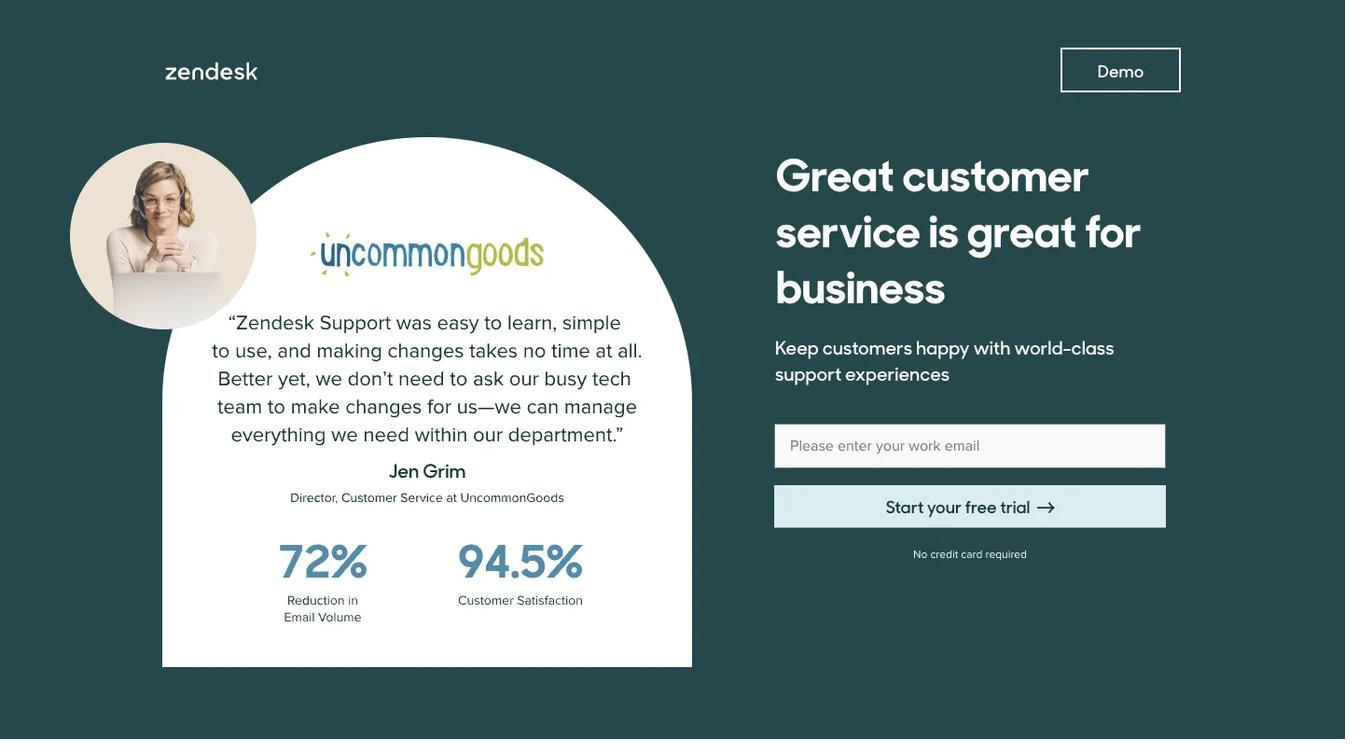 Task type: describe. For each thing, give the bounding box(es) containing it.
your
[[928, 494, 962, 518]]

keep
[[776, 333, 819, 359]]

trial
[[1001, 494, 1031, 518]]

class
[[1072, 333, 1115, 359]]

service
[[777, 194, 921, 259]]

start your free trial button
[[775, 485, 1167, 528]]

world-
[[1015, 333, 1072, 359]]

great
[[777, 138, 895, 203]]

zendesk wordmark logo white image
[[165, 62, 259, 81]]

demo
[[1098, 58, 1144, 82]]

required
[[986, 548, 1028, 561]]

for business
[[777, 194, 1142, 315]]

no credit card required
[[914, 548, 1028, 561]]

support
[[776, 359, 842, 385]]

start
[[886, 494, 924, 518]]



Task type: locate. For each thing, give the bounding box(es) containing it.
no
[[914, 548, 928, 561]]

experiences
[[846, 359, 950, 385]]

happy
[[916, 333, 970, 359]]

is
[[929, 194, 959, 259]]

customers
[[823, 333, 913, 359]]

Please enter your work email email field
[[775, 424, 1167, 469]]

free
[[965, 494, 997, 518]]

for
[[1085, 194, 1142, 259]]

customer
[[903, 138, 1090, 203]]

start your free trial
[[886, 494, 1031, 518]]

with
[[974, 333, 1011, 359]]

business
[[777, 250, 946, 315]]

great customer service is great
[[777, 138, 1090, 259]]

demo link
[[1061, 48, 1182, 92]]

credit
[[931, 548, 959, 561]]

card
[[962, 548, 983, 561]]

keep customers happy with world-class support experiences
[[776, 333, 1115, 385]]

great
[[968, 194, 1077, 259]]



Task type: vqa. For each thing, say whether or not it's contained in the screenshot.
the best
no



